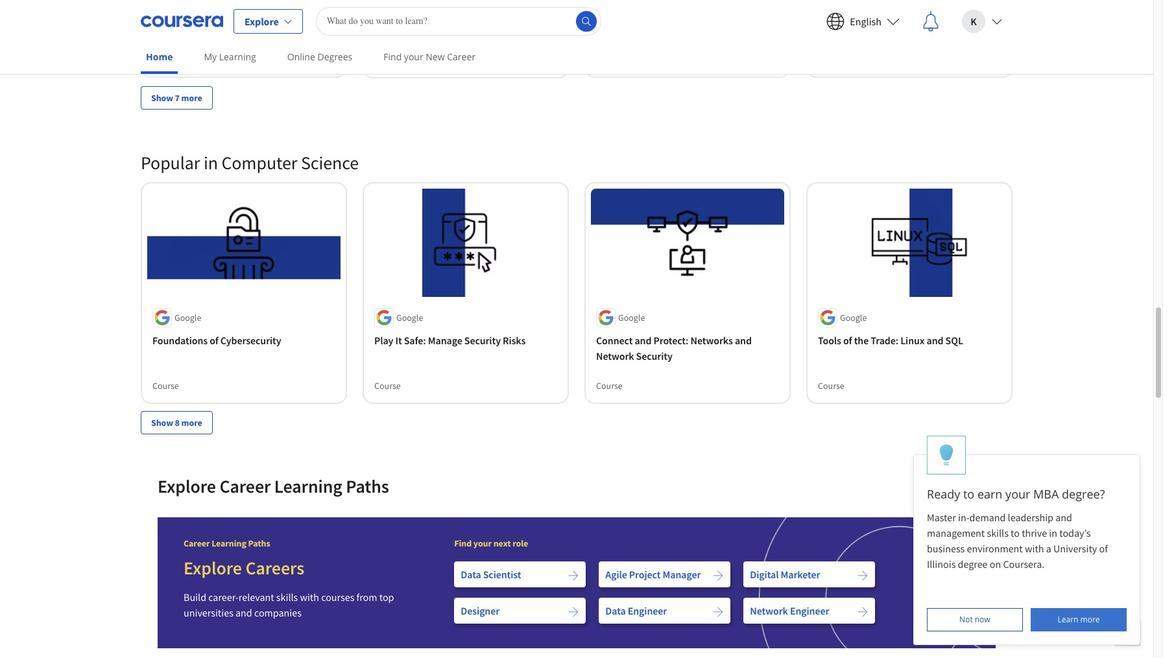 Task type: describe. For each thing, give the bounding box(es) containing it.
course for play it safe: manage security risks
[[374, 380, 401, 392]]

popular in computer science collection element
[[133, 130, 1021, 456]]

presence
[[239, 8, 279, 21]]

show for show 7 more
[[151, 92, 173, 104]]

7
[[175, 92, 180, 104]]

cybersecurity
[[221, 334, 281, 347]]

scientist
[[483, 569, 521, 582]]

business
[[199, 8, 237, 21]]

foundations of cybersecurity
[[152, 334, 281, 347]]

illinois
[[927, 558, 956, 571]]

now
[[975, 615, 991, 626]]

of inside master in-demand leadership and management skills to thrive in today's business environment with a university of illinois degree on coursera.
[[1100, 542, 1108, 555]]

introduction to virtual machines in microsoft azure
[[596, 8, 749, 37]]

and right networks
[[735, 334, 752, 347]]

in inside master in-demand leadership and management skills to thrive in today's business environment with a university of illinois degree on coursera.
[[1049, 527, 1058, 540]]

science
[[301, 151, 359, 174]]

agile project manager
[[606, 569, 701, 582]]

my
[[204, 51, 217, 63]]

building a business presence with facebook marketing link
[[152, 7, 335, 38]]

0 vertical spatial career
[[447, 51, 476, 63]]

in-
[[958, 511, 970, 524]]

your for find your new career
[[404, 51, 424, 63]]

show for show 8 more
[[151, 417, 173, 429]]

find for find your next role
[[454, 538, 472, 550]]

not now button
[[927, 609, 1023, 632]]

home
[[146, 51, 173, 63]]

marketing
[[197, 24, 241, 37]]

1 vertical spatial learning
[[274, 475, 342, 499]]

connect and protect: networks and network security link
[[596, 332, 779, 364]]

my learning
[[204, 51, 256, 63]]

engineer for network engineer
[[790, 605, 830, 618]]

build a computer vision app with azure cognitive services link
[[818, 7, 1001, 38]]

show 8 more
[[151, 417, 202, 429]]

What do you want to learn? text field
[[316, 7, 601, 35]]

tools
[[818, 334, 842, 347]]

app
[[924, 8, 941, 21]]

digital
[[750, 569, 779, 582]]

top
[[379, 591, 394, 604]]

show 7 more
[[151, 92, 202, 104]]

not
[[960, 615, 973, 626]]

learn more
[[1058, 615, 1100, 626]]

learning for career learning paths
[[212, 538, 246, 550]]

explore for explore career learning paths
[[158, 475, 216, 499]]

azure for microsoft
[[640, 24, 664, 37]]

cognitive
[[818, 24, 860, 37]]

vision
[[895, 8, 922, 21]]

learn more link
[[1031, 609, 1127, 632]]

it
[[396, 334, 402, 347]]

english
[[850, 15, 882, 28]]

the
[[854, 334, 869, 347]]

with
[[281, 8, 302, 21]]

network engineer
[[750, 605, 830, 618]]

business
[[927, 542, 965, 555]]

next
[[494, 538, 511, 550]]

degree
[[958, 558, 988, 571]]

more inside 'alice' element
[[1081, 615, 1100, 626]]

trade:
[[871, 334, 899, 347]]

sql
[[946, 334, 964, 347]]

skills inside build career-relevant skills with courses from top universities and companies
[[276, 591, 298, 604]]

my learning link
[[199, 42, 261, 71]]

find your next role
[[454, 538, 528, 550]]

to for ready
[[964, 487, 975, 502]]

explore for explore careers
[[184, 557, 242, 580]]

university
[[1054, 542, 1098, 555]]

popular
[[141, 151, 200, 174]]

ready to earn your mba degree?
[[927, 487, 1105, 502]]

digital marketer link
[[744, 562, 876, 588]]

1 horizontal spatial career
[[220, 475, 271, 499]]

project for business
[[182, 54, 209, 66]]

and left sql at the right bottom of page
[[927, 334, 944, 347]]

online
[[287, 51, 315, 63]]

data scientist
[[461, 569, 521, 582]]

google for foundations
[[175, 312, 201, 323]]

to for introduction
[[654, 8, 663, 21]]

management
[[927, 527, 985, 540]]

learning for my learning
[[219, 51, 256, 63]]

play it safe: manage security risks link
[[374, 332, 557, 348]]

security inside connect and protect: networks and network security
[[636, 349, 673, 362]]

linux
[[901, 334, 925, 347]]

home link
[[141, 42, 178, 74]]

aws
[[374, 8, 394, 21]]

courses
[[321, 591, 355, 604]]

online degrees link
[[282, 42, 358, 71]]

0 horizontal spatial paths
[[248, 538, 270, 550]]

arrow right image for marketer
[[857, 571, 869, 582]]

coursera.
[[1003, 558, 1045, 571]]

more for show 8 more
[[181, 417, 202, 429]]

a for computer
[[843, 8, 849, 21]]

8
[[175, 417, 180, 429]]

a for business
[[191, 8, 197, 21]]

companies
[[254, 607, 302, 620]]

help center image
[[1120, 625, 1136, 640]]

google for play
[[396, 312, 423, 323]]

arrow right image inside designer link
[[568, 607, 580, 619]]

show 7 more button
[[141, 86, 213, 110]]

in inside introduction to virtual machines in microsoft azure
[[740, 8, 749, 21]]

demand
[[970, 511, 1006, 524]]

skills inside master in-demand leadership and management skills to thrive in today's business environment with a university of illinois degree on coursera.
[[987, 527, 1009, 540]]

alice element
[[914, 436, 1141, 646]]

networks
[[691, 334, 733, 347]]

data for data scientist
[[461, 569, 481, 582]]

computer
[[851, 8, 893, 21]]

google for connect
[[618, 312, 645, 323]]

foundations of cybersecurity link
[[152, 332, 335, 348]]

virtual
[[665, 8, 694, 21]]

project for basics
[[404, 54, 431, 66]]

machines
[[696, 8, 738, 21]]

on
[[990, 558, 1001, 571]]

not now
[[960, 615, 991, 626]]

build a computer vision app with azure cognitive services
[[818, 8, 989, 37]]

learn a new skill in 2 hours collection element
[[133, 0, 1021, 130]]

leadership
[[1008, 511, 1054, 524]]

with inside build a computer vision app with azure cognitive services
[[943, 8, 962, 21]]

explore career learning paths
[[158, 475, 389, 499]]

universities
[[184, 607, 234, 620]]



Task type: locate. For each thing, give the bounding box(es) containing it.
azure for with
[[964, 8, 989, 21]]

with left courses
[[300, 591, 319, 604]]

and up today's
[[1056, 511, 1073, 524]]

your up leadership
[[1006, 487, 1031, 502]]

lightbulb tip image
[[940, 444, 954, 467]]

1 vertical spatial skills
[[276, 591, 298, 604]]

more right 8
[[181, 417, 202, 429]]

manager
[[663, 569, 701, 582]]

show inside learn a new skill in 2 hours collection element
[[151, 92, 173, 104]]

1 vertical spatial to
[[964, 487, 975, 502]]

introduction
[[596, 8, 652, 21]]

0 vertical spatial in
[[740, 8, 749, 21]]

2 vertical spatial learning
[[212, 538, 246, 550]]

security down "protect:"
[[636, 349, 673, 362]]

a inside master in-demand leadership and management skills to thrive in today's business environment with a university of illinois degree on coursera.
[[1046, 542, 1052, 555]]

2 horizontal spatial to
[[1011, 527, 1020, 540]]

data engineer link
[[599, 599, 731, 624]]

data engineer
[[606, 605, 667, 618]]

career up explore careers
[[184, 538, 210, 550]]

1 vertical spatial your
[[1006, 487, 1031, 502]]

engineer
[[628, 605, 667, 618], [790, 605, 830, 618]]

digital marketer
[[750, 569, 820, 582]]

more right learn
[[1081, 615, 1100, 626]]

0 horizontal spatial with
[[300, 591, 319, 604]]

0 horizontal spatial to
[[654, 8, 663, 21]]

and
[[635, 334, 652, 347], [735, 334, 752, 347], [927, 334, 944, 347], [1056, 511, 1073, 524], [236, 607, 252, 620]]

new
[[426, 51, 445, 63]]

2 horizontal spatial career
[[447, 51, 476, 63]]

1 horizontal spatial your
[[474, 538, 492, 550]]

0 horizontal spatial find
[[384, 51, 402, 63]]

find left next
[[454, 538, 472, 550]]

engineer down agile project manager
[[628, 605, 667, 618]]

project right agile
[[629, 569, 661, 582]]

2 vertical spatial your
[[474, 538, 492, 550]]

guided project for a
[[152, 54, 209, 66]]

show inside popular in computer science collection element
[[151, 417, 173, 429]]

explore left with
[[245, 15, 279, 28]]

guided project down s3
[[374, 54, 431, 66]]

2 guided from the left
[[374, 54, 402, 66]]

build inside build career-relevant skills with courses from top universities and companies
[[184, 591, 206, 604]]

explore inside dropdown button
[[245, 15, 279, 28]]

to inside introduction to virtual machines in microsoft azure
[[654, 8, 663, 21]]

0 vertical spatial your
[[404, 51, 424, 63]]

2 show from the top
[[151, 417, 173, 429]]

online degrees
[[287, 51, 353, 63]]

0 vertical spatial with
[[943, 8, 962, 21]]

None search field
[[316, 7, 601, 35]]

facebook
[[152, 24, 195, 37]]

0 vertical spatial security
[[464, 334, 501, 347]]

1 horizontal spatial of
[[844, 334, 852, 347]]

1 vertical spatial with
[[1025, 542, 1044, 555]]

build for build career-relevant skills with courses from top universities and companies
[[184, 591, 206, 604]]

safe:
[[404, 334, 426, 347]]

guided down facebook
[[152, 54, 180, 66]]

and left "protect:"
[[635, 334, 652, 347]]

2 horizontal spatial your
[[1006, 487, 1031, 502]]

more inside learn a new skill in 2 hours collection element
[[181, 92, 202, 104]]

1 horizontal spatial find
[[454, 538, 472, 550]]

to
[[654, 8, 663, 21], [964, 487, 975, 502], [1011, 527, 1020, 540]]

2 horizontal spatial a
[[1046, 542, 1052, 555]]

arrow right image inside data scientist link
[[568, 571, 580, 582]]

2 google from the left
[[396, 312, 423, 323]]

microsoft
[[596, 24, 638, 37]]

arrow right image
[[713, 571, 724, 582], [713, 607, 724, 619], [857, 607, 869, 619]]

show
[[151, 92, 173, 104], [151, 417, 173, 429]]

arrow right image
[[568, 571, 580, 582], [857, 571, 869, 582], [568, 607, 580, 619]]

from
[[357, 591, 377, 604]]

designer
[[461, 605, 500, 618]]

0 horizontal spatial of
[[210, 334, 219, 347]]

1 horizontal spatial data
[[606, 605, 626, 618]]

course for foundations of cybersecurity
[[152, 380, 179, 392]]

and inside master in-demand leadership and management skills to thrive in today's business environment with a university of illinois degree on coursera.
[[1056, 511, 1073, 524]]

1 horizontal spatial paths
[[346, 475, 389, 499]]

azure inside introduction to virtual machines in microsoft azure
[[640, 24, 664, 37]]

a inside build a computer vision app with azure cognitive services
[[843, 8, 849, 21]]

course down play
[[374, 380, 401, 392]]

0 horizontal spatial security
[[464, 334, 501, 347]]

with
[[943, 8, 962, 21], [1025, 542, 1044, 555], [300, 591, 319, 604]]

0 vertical spatial paths
[[346, 475, 389, 499]]

arrow right image left agile
[[568, 571, 580, 582]]

security
[[464, 334, 501, 347], [636, 349, 673, 362]]

to left thrive
[[1011, 527, 1020, 540]]

2 vertical spatial more
[[1081, 615, 1100, 626]]

2 engineer from the left
[[790, 605, 830, 618]]

more for show 7 more
[[181, 92, 202, 104]]

arrow right image inside agile project manager link
[[713, 571, 724, 582]]

1 horizontal spatial project
[[404, 54, 431, 66]]

2 vertical spatial career
[[184, 538, 210, 550]]

1 vertical spatial build
[[184, 591, 206, 604]]

guided project
[[152, 54, 209, 66], [374, 54, 431, 66]]

2 vertical spatial to
[[1011, 527, 1020, 540]]

your for find your next role
[[474, 538, 492, 550]]

with inside build career-relevant skills with courses from top universities and companies
[[300, 591, 319, 604]]

3 course from the left
[[596, 380, 623, 392]]

careers
[[246, 557, 304, 580]]

project right "home" link
[[182, 54, 209, 66]]

of for tools
[[844, 334, 852, 347]]

0 horizontal spatial in
[[204, 151, 218, 174]]

a up cognitive
[[843, 8, 849, 21]]

career
[[447, 51, 476, 63], [220, 475, 271, 499], [184, 538, 210, 550]]

computer
[[222, 151, 297, 174]]

arrow right image for data engineer
[[713, 607, 724, 619]]

tools of the trade: linux and sql
[[818, 334, 964, 347]]

a inside building a business presence with facebook marketing
[[191, 8, 197, 21]]

azure inside build a computer vision app with azure cognitive services
[[964, 8, 989, 21]]

0 horizontal spatial guided project
[[152, 54, 209, 66]]

data scientist link
[[454, 562, 586, 588]]

show left the 7
[[151, 92, 173, 104]]

1 vertical spatial azure
[[640, 24, 664, 37]]

1 vertical spatial show
[[151, 417, 173, 429]]

1 course from the left
[[152, 380, 179, 392]]

explore careers
[[184, 557, 304, 580]]

skills up environment on the right bottom of page
[[987, 527, 1009, 540]]

course for connect and protect: networks and network security
[[596, 380, 623, 392]]

0 horizontal spatial data
[[461, 569, 481, 582]]

3 google from the left
[[618, 312, 645, 323]]

arrow right image for scientist
[[568, 571, 580, 582]]

introduction to virtual machines in microsoft azure link
[[596, 7, 779, 38]]

1 vertical spatial find
[[454, 538, 472, 550]]

in right thrive
[[1049, 527, 1058, 540]]

services
[[862, 24, 899, 37]]

find your new career
[[384, 51, 476, 63]]

2 horizontal spatial project
[[629, 569, 661, 582]]

network inside connect and protect: networks and network security
[[596, 349, 634, 362]]

learning inside my learning link
[[219, 51, 256, 63]]

data down agile
[[606, 605, 626, 618]]

of left the
[[844, 334, 852, 347]]

2 vertical spatial in
[[1049, 527, 1058, 540]]

course up show 8 more button
[[152, 380, 179, 392]]

1 show from the top
[[151, 92, 173, 104]]

marketer
[[781, 569, 820, 582]]

degrees
[[318, 51, 353, 63]]

0 vertical spatial to
[[654, 8, 663, 21]]

to left earn
[[964, 487, 975, 502]]

connect
[[596, 334, 633, 347]]

popular in computer science
[[141, 151, 359, 174]]

google up foundations
[[175, 312, 201, 323]]

0 horizontal spatial network
[[596, 349, 634, 362]]

1 horizontal spatial network
[[750, 605, 788, 618]]

arrow right image inside the digital marketer link
[[857, 571, 869, 582]]

more right the 7
[[181, 92, 202, 104]]

course down tools
[[818, 380, 845, 392]]

engineer for data engineer
[[628, 605, 667, 618]]

basics
[[409, 8, 436, 21]]

with down thrive
[[1025, 542, 1044, 555]]

relevant
[[239, 591, 274, 604]]

2 horizontal spatial of
[[1100, 542, 1108, 555]]

1 horizontal spatial security
[[636, 349, 673, 362]]

guided for building a business presence with facebook marketing
[[152, 54, 180, 66]]

2 vertical spatial with
[[300, 591, 319, 604]]

1 vertical spatial career
[[220, 475, 271, 499]]

network engineer link
[[744, 599, 876, 624]]

designer link
[[454, 599, 586, 624]]

ready
[[927, 487, 961, 502]]

project down basics
[[404, 54, 431, 66]]

0 vertical spatial skills
[[987, 527, 1009, 540]]

1 horizontal spatial engineer
[[790, 605, 830, 618]]

network inside network engineer link
[[750, 605, 788, 618]]

more inside popular in computer science collection element
[[181, 417, 202, 429]]

build inside build a computer vision app with azure cognitive services
[[818, 8, 841, 21]]

s3
[[396, 8, 407, 21]]

0 horizontal spatial career
[[184, 538, 210, 550]]

a down thrive
[[1046, 542, 1052, 555]]

to left virtual
[[654, 8, 663, 21]]

0 horizontal spatial azure
[[640, 24, 664, 37]]

find
[[384, 51, 402, 63], [454, 538, 472, 550]]

career right new
[[447, 51, 476, 63]]

role
[[513, 538, 528, 550]]

0 vertical spatial network
[[596, 349, 634, 362]]

0 vertical spatial show
[[151, 92, 173, 104]]

1 horizontal spatial with
[[943, 8, 962, 21]]

4 course from the left
[[818, 380, 845, 392]]

guided
[[152, 54, 180, 66], [374, 54, 402, 66]]

build for build a computer vision app with azure cognitive services
[[818, 8, 841, 21]]

1 horizontal spatial skills
[[987, 527, 1009, 540]]

0 vertical spatial find
[[384, 51, 402, 63]]

google up the
[[840, 312, 867, 323]]

0 horizontal spatial skills
[[276, 591, 298, 604]]

career learning paths
[[184, 538, 270, 550]]

0 vertical spatial more
[[181, 92, 202, 104]]

security left risks in the bottom of the page
[[464, 334, 501, 347]]

environment
[[967, 542, 1023, 555]]

your
[[404, 51, 424, 63], [1006, 487, 1031, 502], [474, 538, 492, 550]]

show left 8
[[151, 417, 173, 429]]

4 google from the left
[[840, 312, 867, 323]]

degree?
[[1062, 487, 1105, 502]]

in right popular at left top
[[204, 151, 218, 174]]

1 horizontal spatial build
[[818, 8, 841, 21]]

azure right app
[[964, 8, 989, 21]]

aws s3 basics
[[374, 8, 436, 21]]

building
[[152, 8, 189, 21]]

data left scientist
[[461, 569, 481, 582]]

today's
[[1060, 527, 1091, 540]]

explore button
[[234, 9, 303, 33]]

google up safe:
[[396, 312, 423, 323]]

of right foundations
[[210, 334, 219, 347]]

0 horizontal spatial project
[[182, 54, 209, 66]]

your left new
[[404, 51, 424, 63]]

career-
[[208, 591, 239, 604]]

k
[[971, 15, 977, 28]]

2 horizontal spatial with
[[1025, 542, 1044, 555]]

and down 'relevant'
[[236, 607, 252, 620]]

1 vertical spatial data
[[606, 605, 626, 618]]

google up connect
[[618, 312, 645, 323]]

1 guided project from the left
[[152, 54, 209, 66]]

your left next
[[474, 538, 492, 550]]

explore down 8
[[158, 475, 216, 499]]

agile project manager link
[[599, 562, 731, 588]]

career up career learning paths
[[220, 475, 271, 499]]

guided project for s3
[[374, 54, 431, 66]]

0 horizontal spatial a
[[191, 8, 197, 21]]

0 horizontal spatial build
[[184, 591, 206, 604]]

data for data engineer
[[606, 605, 626, 618]]

1 vertical spatial in
[[204, 151, 218, 174]]

mba
[[1034, 487, 1059, 502]]

protect:
[[654, 334, 689, 347]]

1 vertical spatial more
[[181, 417, 202, 429]]

data
[[461, 569, 481, 582], [606, 605, 626, 618]]

engineer down the digital marketer link
[[790, 605, 830, 618]]

your inside 'alice' element
[[1006, 487, 1031, 502]]

build up universities
[[184, 591, 206, 604]]

2 guided project from the left
[[374, 54, 431, 66]]

network down digital
[[750, 605, 788, 618]]

guided project down facebook
[[152, 54, 209, 66]]

earn
[[978, 487, 1003, 502]]

in right machines
[[740, 8, 749, 21]]

0 horizontal spatial guided
[[152, 54, 180, 66]]

explore for explore
[[245, 15, 279, 28]]

skills up companies
[[276, 591, 298, 604]]

explore down career learning paths
[[184, 557, 242, 580]]

english button
[[817, 0, 910, 42]]

find for find your new career
[[384, 51, 402, 63]]

1 vertical spatial explore
[[158, 475, 216, 499]]

2 vertical spatial explore
[[184, 557, 242, 580]]

0 horizontal spatial engineer
[[628, 605, 667, 618]]

and inside build career-relevant skills with courses from top universities and companies
[[236, 607, 252, 620]]

guided for aws s3 basics
[[374, 54, 402, 66]]

aws s3 basics link
[[374, 7, 557, 23]]

guided down 'aws'
[[374, 54, 402, 66]]

azure down introduction
[[640, 24, 664, 37]]

1 guided from the left
[[152, 54, 180, 66]]

arrow right image inside "data engineer" link
[[713, 607, 724, 619]]

of for foundations
[[210, 334, 219, 347]]

1 vertical spatial security
[[636, 349, 673, 362]]

1 horizontal spatial guided project
[[374, 54, 431, 66]]

build career-relevant skills with courses from top universities and companies
[[184, 591, 394, 620]]

1 google from the left
[[175, 312, 201, 323]]

arrow right image right marketer
[[857, 571, 869, 582]]

master
[[927, 511, 956, 524]]

0 vertical spatial data
[[461, 569, 481, 582]]

2 course from the left
[[374, 380, 401, 392]]

0 vertical spatial learning
[[219, 51, 256, 63]]

2 horizontal spatial in
[[1049, 527, 1058, 540]]

learn
[[1058, 615, 1079, 626]]

find left new
[[384, 51, 402, 63]]

course for tools of the trade: linux and sql
[[818, 380, 845, 392]]

google for tools
[[840, 312, 867, 323]]

google
[[175, 312, 201, 323], [396, 312, 423, 323], [618, 312, 645, 323], [840, 312, 867, 323]]

1 horizontal spatial to
[[964, 487, 975, 502]]

foundations
[[152, 334, 208, 347]]

with right app
[[943, 8, 962, 21]]

1 vertical spatial network
[[750, 605, 788, 618]]

network down connect
[[596, 349, 634, 362]]

course down connect
[[596, 380, 623, 392]]

1 vertical spatial paths
[[248, 538, 270, 550]]

play
[[374, 334, 394, 347]]

learning
[[219, 51, 256, 63], [274, 475, 342, 499], [212, 538, 246, 550]]

0 vertical spatial azure
[[964, 8, 989, 21]]

arrow right image left data engineer
[[568, 607, 580, 619]]

1 horizontal spatial a
[[843, 8, 849, 21]]

a right 'building'
[[191, 8, 197, 21]]

0 vertical spatial build
[[818, 8, 841, 21]]

with inside master in-demand leadership and management skills to thrive in today's business environment with a university of illinois degree on coursera.
[[1025, 542, 1044, 555]]

of right university on the bottom of the page
[[1100, 542, 1108, 555]]

find your new career link
[[378, 42, 481, 71]]

1 horizontal spatial azure
[[964, 8, 989, 21]]

arrow right image for agile project manager
[[713, 571, 724, 582]]

skills
[[987, 527, 1009, 540], [276, 591, 298, 604]]

to inside master in-demand leadership and management skills to thrive in today's business environment with a university of illinois degree on coursera.
[[1011, 527, 1020, 540]]

0 vertical spatial explore
[[245, 15, 279, 28]]

1 horizontal spatial in
[[740, 8, 749, 21]]

1 horizontal spatial guided
[[374, 54, 402, 66]]

coursera image
[[141, 11, 223, 31]]

1 engineer from the left
[[628, 605, 667, 618]]

manage
[[428, 334, 462, 347]]

arrow right image for network engineer
[[857, 607, 869, 619]]

0 horizontal spatial your
[[404, 51, 424, 63]]

build up cognitive
[[818, 8, 841, 21]]

arrow right image inside network engineer link
[[857, 607, 869, 619]]



Task type: vqa. For each thing, say whether or not it's contained in the screenshot.
Explore to the top
yes



